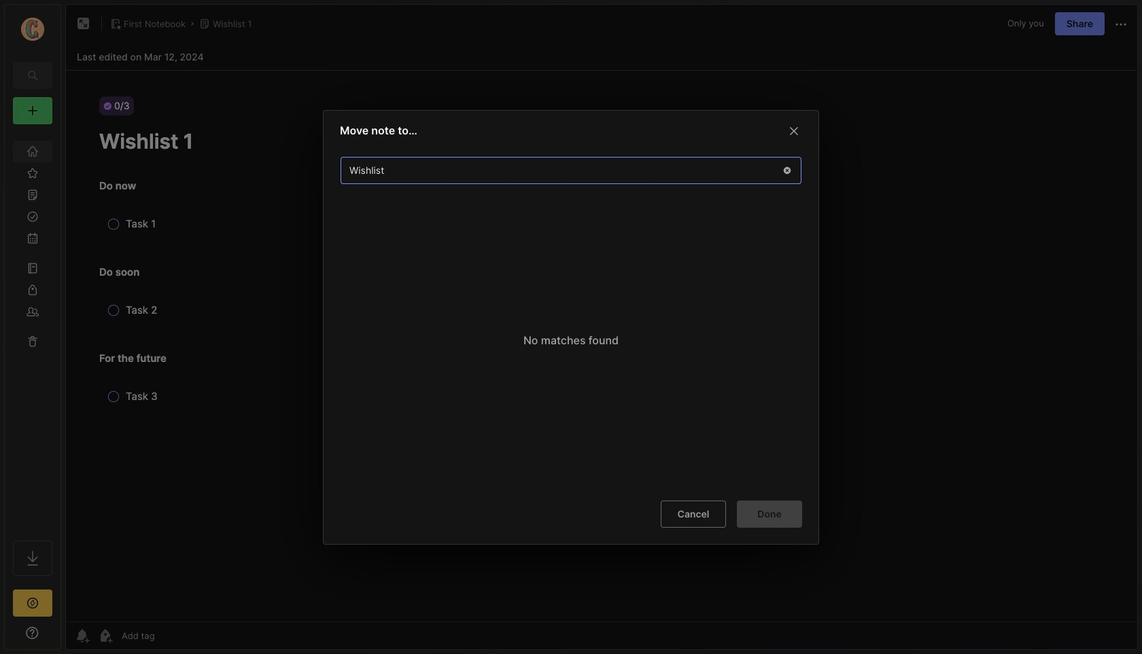 Task type: describe. For each thing, give the bounding box(es) containing it.
close image
[[786, 123, 802, 139]]

Note Editor text field
[[66, 70, 1138, 622]]

upgrade image
[[24, 596, 41, 612]]



Task type: locate. For each thing, give the bounding box(es) containing it.
home image
[[26, 145, 39, 158]]

edit search image
[[24, 67, 41, 84]]

add tag image
[[97, 628, 114, 645]]

Find a location field
[[334, 150, 809, 490]]

add a reminder image
[[74, 628, 90, 645]]

Find a location… text field
[[341, 159, 774, 181]]

expand note image
[[75, 16, 92, 32]]

note window element
[[65, 4, 1138, 651]]

main element
[[0, 0, 65, 655]]

tree inside main element
[[5, 133, 61, 529]]

tree
[[5, 133, 61, 529]]



Task type: vqa. For each thing, say whether or not it's contained in the screenshot.
Note Editor text box
yes



